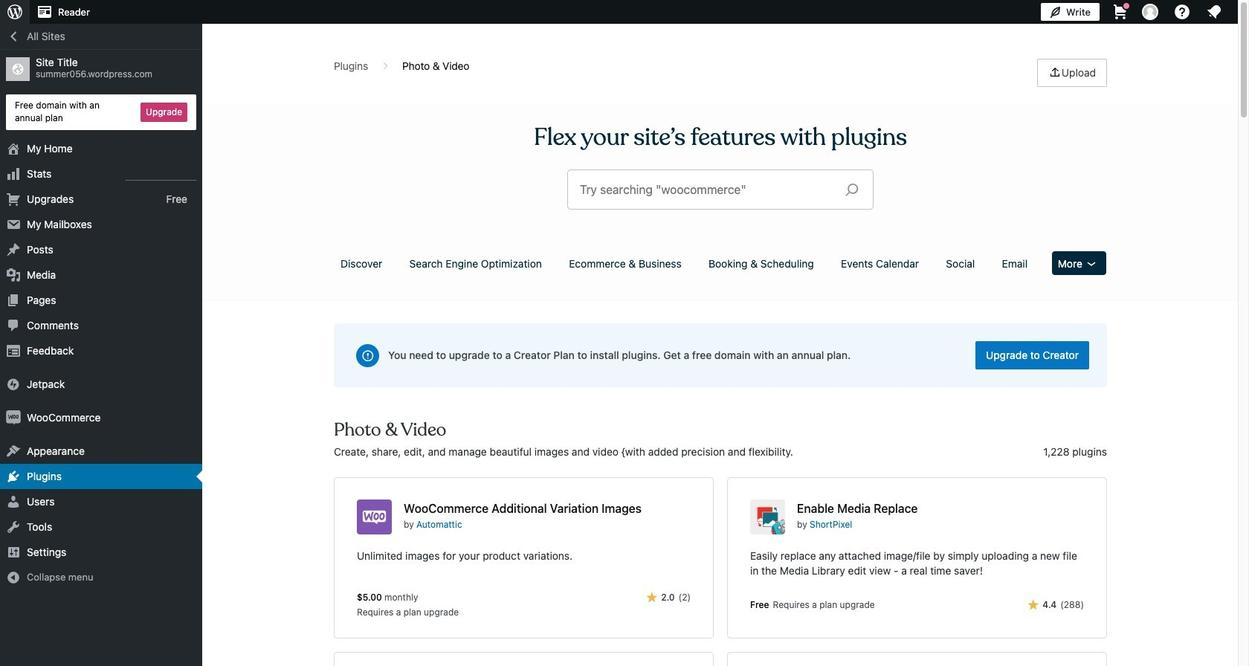 Task type: describe. For each thing, give the bounding box(es) containing it.
Search search field
[[580, 170, 834, 209]]

1 img image from the top
[[6, 377, 21, 392]]

my profile image
[[1142, 4, 1159, 20]]

manage your notifications image
[[1205, 3, 1223, 21]]

my shopping cart image
[[1112, 3, 1130, 21]]

2 plugin icon image from the left
[[750, 500, 785, 535]]



Task type: locate. For each thing, give the bounding box(es) containing it.
plugin icon image
[[357, 500, 392, 535], [750, 500, 785, 535]]

manage your sites image
[[6, 3, 24, 21]]

1 vertical spatial img image
[[6, 410, 21, 425]]

main content
[[329, 59, 1112, 666]]

1 plugin icon image from the left
[[357, 500, 392, 535]]

2 img image from the top
[[6, 410, 21, 425]]

highest hourly views 0 image
[[126, 171, 196, 180]]

img image
[[6, 377, 21, 392], [6, 410, 21, 425]]

None search field
[[568, 170, 873, 209]]

help image
[[1173, 3, 1191, 21]]

open search image
[[834, 179, 871, 200]]

1 horizontal spatial plugin icon image
[[750, 500, 785, 535]]

0 horizontal spatial plugin icon image
[[357, 500, 392, 535]]

0 vertical spatial img image
[[6, 377, 21, 392]]



Task type: vqa. For each thing, say whether or not it's contained in the screenshot.
Jetpack Stats MAIN CONTENT
no



